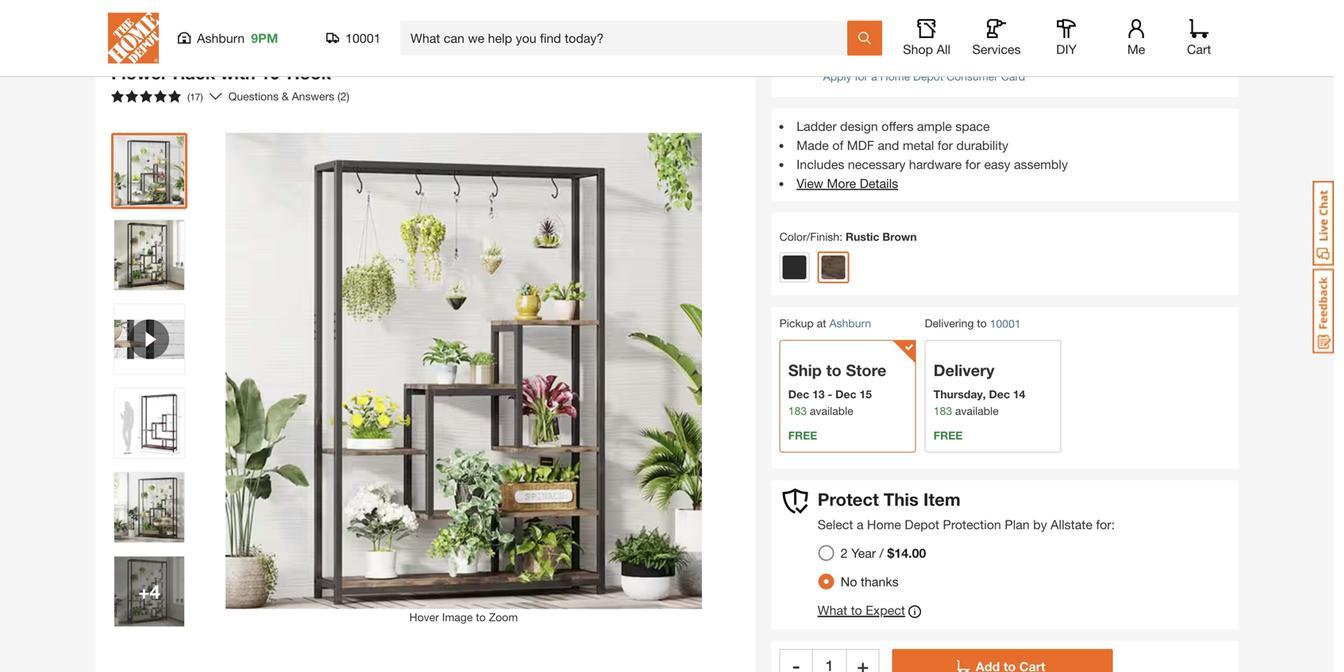 Task type: locate. For each thing, give the bounding box(es) containing it.
4
[[150, 581, 160, 603]]

color/finish : rustic brown
[[780, 230, 917, 243]]

2 available from the left
[[955, 405, 999, 418]]

1 horizontal spatial a
[[871, 70, 877, 83]]

0 horizontal spatial for
[[855, 70, 868, 83]]

hook
[[287, 62, 331, 83]]

0 horizontal spatial ashburn
[[197, 31, 245, 46]]

(2)
[[338, 90, 349, 103]]

0 horizontal spatial free
[[788, 429, 817, 442]]

2 horizontal spatial a
[[1176, 37, 1182, 50]]

1 horizontal spatial brown
[[883, 230, 917, 243]]

2 horizontal spatial dec
[[989, 388, 1010, 401]]

allstate
[[1051, 517, 1093, 532]]

2 horizontal spatial $
[[924, 12, 930, 25]]

zoom
[[489, 611, 518, 624]]

3 dec from the left
[[989, 388, 1010, 401]]

view more details link
[[797, 176, 898, 191]]

select
[[818, 517, 853, 532]]

What can we help you find today? search field
[[411, 21, 847, 55]]

$14.00
[[887, 546, 926, 561]]

brown for in.
[[261, 41, 315, 62]]

2 free from the left
[[934, 429, 963, 442]]

home up 2 year / $14.00
[[867, 517, 901, 532]]

view
[[797, 176, 824, 191]]

durability
[[957, 138, 1009, 153]]

dec left 13
[[788, 388, 809, 401]]

design
[[840, 119, 878, 134]]

depot down shop all
[[913, 70, 944, 83]]

1 vertical spatial for
[[938, 138, 953, 153]]

1 vertical spatial depot
[[905, 517, 939, 532]]

2
[[841, 546, 848, 561]]

10001
[[345, 31, 381, 46], [990, 317, 1021, 330]]

1 vertical spatial home
[[867, 517, 901, 532]]

0 vertical spatial depot
[[913, 70, 944, 83]]

1 vertical spatial a
[[871, 70, 877, 83]]

None field
[[813, 650, 846, 673]]

a down 71.16
[[871, 70, 877, 83]]

1 horizontal spatial ashburn
[[830, 317, 871, 330]]

to inside ship to store dec 13 - dec 15 183 available
[[826, 361, 842, 380]]

free down 13
[[788, 429, 817, 442]]

24
[[930, 12, 943, 25]]

and
[[878, 138, 899, 153]]

best
[[115, 19, 134, 30]]

dec left '14'
[[989, 388, 1010, 401]]

depot
[[913, 70, 944, 83], [905, 517, 939, 532]]

0 horizontal spatial brown
[[261, 41, 315, 62]]

brown for rustic
[[883, 230, 917, 243]]

10001 button
[[326, 30, 381, 46]]

183 down thursday,
[[934, 405, 952, 418]]

0 vertical spatial ashburn
[[197, 31, 245, 46]]

to inside delivering to 10001
[[977, 317, 987, 330]]

all
[[937, 42, 951, 57]]

year
[[851, 546, 876, 561]]

dec right -
[[836, 388, 857, 401]]

1 horizontal spatial for
[[938, 138, 953, 153]]

available down -
[[810, 405, 853, 418]]

1 vertical spatial brown
[[883, 230, 917, 243]]

brown
[[261, 41, 315, 62], [883, 230, 917, 243]]

10001 inside button
[[345, 31, 381, 46]]

ship to store dec 13 - dec 15 183 available
[[788, 361, 887, 418]]

indoor
[[446, 41, 501, 62]]

0 horizontal spatial dec
[[788, 388, 809, 401]]

2 horizontal spatial for
[[965, 157, 981, 172]]

0 vertical spatial a
[[1176, 37, 1182, 50]]

a
[[1176, 37, 1182, 50], [871, 70, 877, 83], [857, 517, 864, 532]]

rustic brown plant stands bb jw0254gx c3.4 image
[[114, 557, 184, 627]]

what to expect
[[818, 603, 905, 618]]

183
[[788, 405, 807, 418], [934, 405, 952, 418]]

10001 right delivering
[[990, 317, 1021, 330]]

seller
[[137, 19, 160, 30]]

brown inside wellston 70.86 in. brown 5-tier wooden indoor plant stand, tall flower rack with 10-hook
[[261, 41, 315, 62]]

0 horizontal spatial a
[[857, 517, 864, 532]]

rustic brown plant stands bb jw0254gx 40.2 image
[[114, 389, 184, 459]]

for up hardware
[[938, 138, 953, 153]]

10001 right 5-
[[345, 31, 381, 46]]

save $ 24
[[896, 12, 943, 25]]

1 horizontal spatial 183
[[934, 405, 952, 418]]

free
[[788, 429, 817, 442], [934, 429, 963, 442]]

1 horizontal spatial $
[[908, 37, 914, 50]]

protection
[[943, 517, 1001, 532]]

free down thursday,
[[934, 429, 963, 442]]

plant
[[506, 41, 548, 62]]

new
[[1185, 37, 1205, 50]]

delivering
[[925, 317, 974, 330]]

for right the apply on the top of page
[[855, 70, 868, 83]]

0 horizontal spatial 10001
[[345, 31, 381, 46]]

0 vertical spatial brown
[[261, 41, 315, 62]]

expect
[[866, 603, 905, 618]]

1 vertical spatial 10001
[[990, 317, 1021, 330]]

2 vertical spatial a
[[857, 517, 864, 532]]

to up -
[[826, 361, 842, 380]]

for down durability
[[965, 157, 981, 172]]

pickup at ashburn
[[780, 317, 871, 330]]

70.86
[[188, 41, 231, 62]]

home down $ 71.16 after $ 25 off
[[880, 70, 910, 83]]

diy
[[1056, 42, 1077, 57]]

2 183 from the left
[[934, 405, 952, 418]]

0 horizontal spatial 183
[[788, 405, 807, 418]]

1 horizontal spatial free
[[934, 429, 963, 442]]

1 free from the left
[[788, 429, 817, 442]]

save
[[896, 12, 921, 25]]

depot down "item"
[[905, 517, 939, 532]]

details
[[860, 176, 898, 191]]

option group containing 2 year /
[[812, 539, 939, 596]]

image
[[442, 611, 473, 624]]

5 stars image
[[111, 90, 181, 103]]

$
[[924, 12, 930, 25], [845, 37, 851, 50], [908, 37, 914, 50]]

1 horizontal spatial available
[[955, 405, 999, 418]]

1 horizontal spatial dec
[[836, 388, 857, 401]]

available down thursday,
[[955, 405, 999, 418]]

183 inside delivery thursday, dec 14 183 available
[[934, 405, 952, 418]]

:
[[840, 230, 843, 243]]

to left 10001 'link'
[[977, 317, 987, 330]]

a right select on the right of page
[[857, 517, 864, 532]]

option group
[[812, 539, 939, 596]]

ashburn right at
[[830, 317, 871, 330]]

14
[[1013, 388, 1026, 401]]

6336190097112 image
[[114, 305, 184, 374]]

brown up '10-'
[[261, 41, 315, 62]]

0 vertical spatial 10001
[[345, 31, 381, 46]]

best seller
[[115, 19, 160, 30]]

available
[[810, 405, 853, 418], [955, 405, 999, 418]]

to right the what at the bottom of the page
[[851, 603, 862, 618]]

for
[[855, 70, 868, 83], [938, 138, 953, 153], [965, 157, 981, 172]]

ashburn up with
[[197, 31, 245, 46]]

rustic brown plant stands bb jw0254gx a0.3 image
[[114, 473, 184, 543]]

13
[[812, 388, 825, 401]]

ashburn button
[[830, 317, 871, 330]]

1 available from the left
[[810, 405, 853, 418]]

wellston
[[111, 41, 183, 62]]

a left new
[[1176, 37, 1182, 50]]

hover image to zoom
[[409, 611, 518, 624]]

the home depot logo image
[[108, 13, 159, 64]]

tier
[[336, 41, 368, 62]]

ladder design offers ample space made of mdf and metal for durability includes necessary hardware for easy assembly view more details
[[797, 119, 1068, 191]]

qualifying
[[1004, 37, 1052, 50]]

183 down ship
[[788, 405, 807, 418]]

1 183 from the left
[[788, 405, 807, 418]]

rustic
[[846, 230, 880, 243]]

0 horizontal spatial available
[[810, 405, 853, 418]]

hover
[[409, 611, 439, 624]]

to for store
[[826, 361, 842, 380]]

a inside protect this item select a home depot protection plan by allstate for:
[[857, 517, 864, 532]]

ladder
[[797, 119, 837, 134]]

brown right rustic
[[883, 230, 917, 243]]

for:
[[1096, 517, 1115, 532]]

what to expect button
[[818, 603, 921, 622]]

5-
[[320, 41, 336, 62]]

1 horizontal spatial 10001
[[990, 317, 1021, 330]]



Task type: vqa. For each thing, say whether or not it's contained in the screenshot.
rightmost University
no



Task type: describe. For each thing, give the bounding box(es) containing it.
off
[[929, 37, 951, 50]]

black image
[[783, 256, 807, 280]]

10001 inside delivering to 10001
[[990, 317, 1021, 330]]

store
[[846, 361, 887, 380]]

more
[[827, 176, 856, 191]]

no
[[841, 575, 857, 590]]

home inside protect this item select a home depot protection plan by allstate for:
[[867, 517, 901, 532]]

metal
[[903, 138, 934, 153]]

questions & answers (2)
[[228, 90, 349, 103]]

upon
[[1104, 37, 1129, 50]]

to left zoom
[[476, 611, 486, 624]]

to for expect
[[851, 603, 862, 618]]

what
[[818, 603, 847, 618]]

by
[[1033, 517, 1047, 532]]

0 horizontal spatial $
[[845, 37, 851, 50]]

ample
[[917, 119, 952, 134]]

card
[[1001, 70, 1025, 83]]

thursday,
[[934, 388, 986, 401]]

total
[[979, 37, 1001, 50]]

diy button
[[1041, 19, 1092, 57]]

no thanks
[[841, 575, 899, 590]]

0 vertical spatial home
[[880, 70, 910, 83]]

delivery thursday, dec 14 183 available
[[934, 361, 1026, 418]]

+ 4
[[138, 581, 160, 603]]

space
[[956, 119, 990, 134]]

10-
[[260, 62, 287, 83]]

ashburn 9pm
[[197, 31, 278, 46]]

pickup
[[780, 317, 814, 330]]

ship
[[788, 361, 822, 380]]

free for thursday,
[[934, 429, 963, 442]]

rustic brown plant stands bb jw0254gx e1.1 image
[[114, 220, 184, 290]]

item
[[924, 489, 961, 510]]

apply for a home depot consumer card
[[823, 70, 1025, 83]]

card.
[[823, 53, 848, 66]]

services
[[972, 42, 1021, 57]]

to for 10001
[[977, 317, 987, 330]]

your
[[954, 37, 976, 50]]

mdf
[[847, 138, 874, 153]]

color/finish
[[780, 230, 840, 243]]

at
[[817, 317, 826, 330]]

shop all
[[903, 42, 951, 57]]

available inside delivery thursday, dec 14 183 available
[[955, 405, 999, 418]]

183 inside ship to store dec 13 - dec 15 183 available
[[788, 405, 807, 418]]

delivery
[[934, 361, 995, 380]]

in.
[[236, 41, 256, 62]]

apply now image
[[784, 49, 823, 70]]

25
[[914, 37, 926, 50]]

71.16
[[851, 37, 879, 50]]

hover image to zoom button
[[225, 133, 702, 626]]

easy
[[984, 157, 1011, 172]]

-
[[828, 388, 832, 401]]

0 vertical spatial for
[[855, 70, 868, 83]]

$ 71.16 after $ 25 off
[[842, 37, 951, 50]]

with
[[220, 62, 255, 83]]

cart link
[[1182, 19, 1217, 57]]

flower
[[111, 62, 168, 83]]

10001 link
[[990, 316, 1021, 332]]

shop all button
[[901, 19, 952, 57]]

+
[[138, 581, 150, 603]]

&
[[282, 90, 289, 103]]

this
[[884, 489, 919, 510]]

/
[[880, 546, 884, 561]]

rustic brown plant stands bb jw0254gx 64.0 image
[[114, 136, 184, 206]]

apply
[[823, 70, 852, 83]]

wellston 70.86 in. brown 5-tier wooden indoor plant stand, tall flower rack with 10-hook
[[111, 41, 639, 83]]

answers
[[292, 90, 334, 103]]

1 vertical spatial ashburn
[[830, 317, 871, 330]]

2 vertical spatial for
[[965, 157, 981, 172]]

of
[[833, 138, 844, 153]]

delivering to 10001
[[925, 317, 1021, 330]]

9pm
[[251, 31, 278, 46]]

me
[[1128, 42, 1145, 57]]

rustic brown image
[[822, 256, 846, 280]]

cart
[[1187, 42, 1211, 57]]

2 dec from the left
[[836, 388, 857, 401]]

15
[[860, 388, 872, 401]]

includes
[[797, 157, 845, 172]]

protect
[[818, 489, 879, 510]]

1 dec from the left
[[788, 388, 809, 401]]

live chat image
[[1313, 181, 1334, 266]]

(17) link
[[105, 84, 222, 109]]

wooden
[[373, 41, 442, 62]]

after
[[882, 37, 905, 50]]

stand,
[[553, 41, 607, 62]]

depot inside protect this item select a home depot protection plan by allstate for:
[[905, 517, 939, 532]]

made
[[797, 138, 829, 153]]

a inside your total qualifying purchase upon opening a new card.
[[1176, 37, 1182, 50]]

your total qualifying purchase upon opening a new card.
[[823, 37, 1205, 66]]

%)
[[977, 12, 991, 25]]

opening
[[1132, 37, 1172, 50]]

services button
[[971, 19, 1022, 57]]

rack
[[173, 62, 215, 83]]

available inside ship to store dec 13 - dec 15 183 available
[[810, 405, 853, 418]]

offers
[[882, 119, 914, 134]]

free for to
[[788, 429, 817, 442]]

dec inside delivery thursday, dec 14 183 available
[[989, 388, 1010, 401]]

me button
[[1111, 19, 1162, 57]]

feedback link image
[[1313, 268, 1334, 354]]



